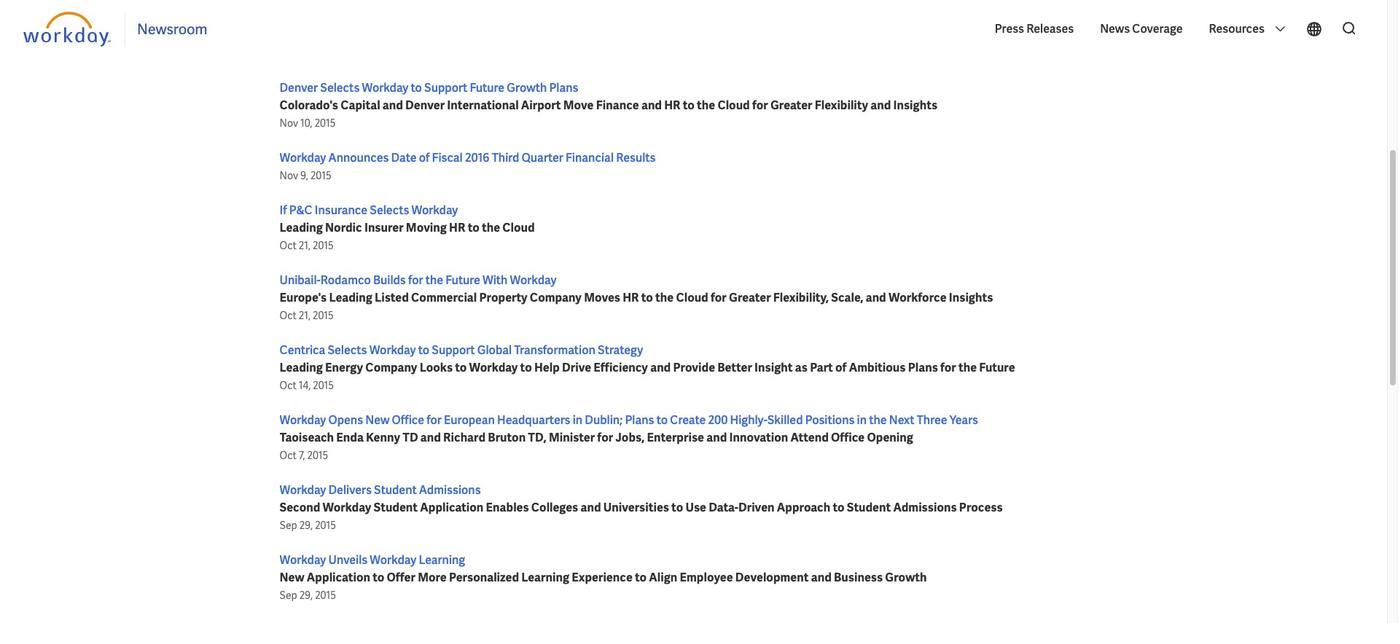 Task type: vqa. For each thing, say whether or not it's contained in the screenshot.
"Balance"
no



Task type: locate. For each thing, give the bounding box(es) containing it.
2015 down unveils
[[315, 589, 336, 602]]

0 horizontal spatial growth
[[507, 80, 547, 96]]

greater left "flexibility"
[[771, 98, 813, 113]]

to right moves
[[641, 290, 653, 305]]

2 vertical spatial cloud
[[676, 290, 709, 305]]

insight
[[755, 360, 793, 375]]

to
[[411, 80, 422, 96], [683, 98, 695, 113], [468, 220, 480, 236], [641, 290, 653, 305], [418, 343, 430, 358], [455, 360, 467, 375], [520, 360, 532, 375], [657, 413, 668, 428], [672, 500, 683, 515], [833, 500, 845, 515], [373, 570, 384, 585], [635, 570, 647, 585]]

1 horizontal spatial office
[[831, 430, 865, 445]]

unveils
[[328, 553, 368, 568]]

1 horizontal spatial cloud
[[676, 290, 709, 305]]

1 vertical spatial 29,
[[299, 589, 313, 602]]

0 vertical spatial growth
[[507, 80, 547, 96]]

oct down the europe's
[[280, 309, 297, 322]]

workday up property
[[510, 273, 557, 288]]

21, down the europe's
[[299, 309, 311, 322]]

oct inside if p&c insurance selects workday leading nordic insurer moving hr to the cloud oct 21, 2015
[[280, 239, 297, 252]]

2 vertical spatial hr
[[623, 290, 639, 305]]

if p&c insurance selects workday leading nordic insurer moving hr to the cloud oct 21, 2015
[[280, 203, 535, 252]]

hr inside unibail-rodamco builds for the future with workday europe's leading listed commercial property company moves hr to the cloud for greater flexibility, scale, and workforce insights oct 21, 2015
[[623, 290, 639, 305]]

insights inside denver selects workday to support future growth plans colorado's capital and denver international airport move finance and hr to the cloud for greater flexibility and insights nov 10, 2015
[[893, 98, 938, 113]]

move
[[563, 98, 594, 113]]

1 oct from the top
[[280, 239, 297, 252]]

selects inside denver selects workday to support future growth plans colorado's capital and denver international airport move finance and hr to the cloud for greater flexibility and insights nov 10, 2015
[[320, 80, 360, 96]]

greater inside denver selects workday to support future growth plans colorado's capital and denver international airport move finance and hr to the cloud for greater flexibility and insights nov 10, 2015
[[771, 98, 813, 113]]

1 29, from the top
[[299, 519, 313, 532]]

1 horizontal spatial company
[[530, 290, 582, 305]]

support up international
[[424, 80, 468, 96]]

1 vertical spatial insights
[[949, 290, 993, 305]]

learning
[[419, 553, 465, 568], [522, 570, 569, 585]]

9,
[[300, 169, 308, 182]]

new up kenny
[[365, 413, 390, 428]]

provide
[[673, 360, 715, 375]]

1 horizontal spatial growth
[[885, 570, 927, 585]]

europe's
[[280, 290, 327, 305]]

1 vertical spatial learning
[[522, 570, 569, 585]]

and right the "scale,"
[[866, 290, 886, 305]]

0 vertical spatial nov
[[280, 117, 298, 130]]

2 horizontal spatial hr
[[664, 98, 681, 113]]

2015 down the europe's
[[313, 309, 334, 322]]

enterprise
[[647, 430, 704, 445]]

0 vertical spatial insights
[[893, 98, 938, 113]]

insights for europe's leading listed commercial property company moves hr to the cloud for greater flexibility, scale, and workforce insights
[[949, 290, 993, 305]]

selects up insurer
[[370, 203, 409, 218]]

workforce
[[889, 290, 947, 305]]

workday up capital
[[362, 80, 409, 96]]

future for growth
[[470, 80, 505, 96]]

0 vertical spatial application
[[420, 500, 484, 515]]

2015 down second
[[315, 519, 336, 532]]

2015 right 14,
[[313, 379, 334, 392]]

and inside centrica selects workday to support global transformation strategy leading energy company looks to workday to help drive efficiency and provide better insight as part of ambitious plans for the future oct 14, 2015
[[650, 360, 671, 375]]

0 horizontal spatial hr
[[449, 220, 466, 236]]

data-
[[709, 500, 739, 515]]

strategy
[[598, 343, 643, 358]]

1 vertical spatial support
[[432, 343, 475, 358]]

cloud inside unibail-rodamco builds for the future with workday europe's leading listed commercial property company moves hr to the cloud for greater flexibility, scale, and workforce insights oct 21, 2015
[[676, 290, 709, 305]]

workday down listed
[[369, 343, 416, 358]]

student down the workday delivers student admissions link
[[374, 500, 418, 515]]

workday inside if p&c insurance selects workday leading nordic insurer moving hr to the cloud oct 21, 2015
[[412, 203, 458, 218]]

0 horizontal spatial new
[[280, 570, 305, 585]]

0 horizontal spatial plans
[[549, 80, 579, 96]]

skilled
[[768, 413, 803, 428]]

international
[[447, 98, 519, 113]]

growth
[[507, 80, 547, 96], [885, 570, 927, 585]]

workday announces date of fiscal 2016 third quarter financial results nov 9, 2015
[[280, 150, 656, 182]]

3 oct from the top
[[280, 379, 297, 392]]

to up date
[[411, 80, 422, 96]]

sep
[[280, 519, 297, 532], [280, 589, 297, 602]]

and
[[383, 98, 403, 113], [642, 98, 662, 113], [871, 98, 891, 113], [866, 290, 886, 305], [650, 360, 671, 375], [421, 430, 441, 445], [707, 430, 727, 445], [581, 500, 601, 515], [811, 570, 832, 585]]

2 21, from the top
[[299, 309, 311, 322]]

centrica selects workday to support global transformation strategy leading energy company looks to workday to help drive efficiency and provide better insight as part of ambitious plans for the future oct 14, 2015
[[280, 343, 1015, 392]]

2 29, from the top
[[299, 589, 313, 602]]

0 vertical spatial future
[[470, 80, 505, 96]]

td
[[403, 430, 418, 445]]

of right date
[[419, 150, 430, 166]]

1 horizontal spatial denver
[[405, 98, 445, 113]]

workday up 9,
[[280, 150, 326, 166]]

0 vertical spatial selects
[[320, 80, 360, 96]]

selects inside if p&c insurance selects workday leading nordic insurer moving hr to the cloud oct 21, 2015
[[370, 203, 409, 218]]

plans right ambitious on the right bottom of the page
[[908, 360, 938, 375]]

in up minister in the bottom left of the page
[[573, 413, 583, 428]]

to left use
[[672, 500, 683, 515]]

oct left 14,
[[280, 379, 297, 392]]

1 vertical spatial cloud
[[503, 220, 535, 236]]

1 horizontal spatial learning
[[522, 570, 569, 585]]

future inside centrica selects workday to support global transformation strategy leading energy company looks to workday to help drive efficiency and provide better insight as part of ambitious plans for the future oct 14, 2015
[[979, 360, 1015, 375]]

the inside denver selects workday to support future growth plans colorado's capital and denver international airport move finance and hr to the cloud for greater flexibility and insights nov 10, 2015
[[697, 98, 715, 113]]

create
[[670, 413, 706, 428]]

to inside unibail-rodamco builds for the future with workday europe's leading listed commercial property company moves hr to the cloud for greater flexibility, scale, and workforce insights oct 21, 2015
[[641, 290, 653, 305]]

and inside workday unveils workday learning new application to offer more personalized learning experience to align employee development and business growth sep 29, 2015
[[811, 570, 832, 585]]

2 horizontal spatial plans
[[908, 360, 938, 375]]

1 vertical spatial admissions
[[893, 500, 957, 515]]

cloud
[[718, 98, 750, 113], [503, 220, 535, 236], [676, 290, 709, 305]]

selects up energy
[[328, 343, 367, 358]]

colleges
[[531, 500, 578, 515]]

selects up capital
[[320, 80, 360, 96]]

looks
[[420, 360, 453, 375]]

and left business
[[811, 570, 832, 585]]

sep inside workday unveils workday learning new application to offer more personalized learning experience to align employee development and business growth sep 29, 2015
[[280, 589, 297, 602]]

leading inside if p&c insurance selects workday leading nordic insurer moving hr to the cloud oct 21, 2015
[[280, 220, 323, 236]]

unibail-rodamco builds for the future with workday europe's leading listed commercial property company moves hr to the cloud for greater flexibility, scale, and workforce insights oct 21, 2015
[[280, 273, 993, 322]]

0 vertical spatial plans
[[549, 80, 579, 96]]

greater
[[771, 98, 813, 113], [729, 290, 771, 305]]

company left moves
[[530, 290, 582, 305]]

workday left unveils
[[280, 553, 326, 568]]

0 horizontal spatial learning
[[419, 553, 465, 568]]

1 horizontal spatial of
[[836, 360, 847, 375]]

use
[[686, 500, 707, 515]]

1 horizontal spatial insights
[[949, 290, 993, 305]]

nov inside workday announces date of fiscal 2016 third quarter financial results nov 9, 2015
[[280, 169, 298, 182]]

leading down centrica
[[280, 360, 323, 375]]

1 nov from the top
[[280, 117, 298, 130]]

employee
[[680, 570, 733, 585]]

learning left 'experience'
[[522, 570, 569, 585]]

headquarters
[[497, 413, 571, 428]]

21, inside if p&c insurance selects workday leading nordic insurer moving hr to the cloud oct 21, 2015
[[299, 239, 311, 252]]

highly-
[[730, 413, 768, 428]]

delivers
[[328, 483, 372, 498]]

denver up colorado's
[[280, 80, 318, 96]]

0 horizontal spatial of
[[419, 150, 430, 166]]

align
[[649, 570, 678, 585]]

to right "approach"
[[833, 500, 845, 515]]

and down the 200
[[707, 430, 727, 445]]

selects for centrica
[[328, 343, 367, 358]]

leading
[[280, 220, 323, 236], [329, 290, 372, 305], [280, 360, 323, 375]]

to up enterprise in the bottom of the page
[[657, 413, 668, 428]]

fiscal
[[432, 150, 463, 166]]

leading down "rodamco"
[[329, 290, 372, 305]]

2 vertical spatial future
[[979, 360, 1015, 375]]

hr
[[664, 98, 681, 113], [449, 220, 466, 236], [623, 290, 639, 305]]

workday up moving
[[412, 203, 458, 218]]

nov left the 10,
[[280, 117, 298, 130]]

1 vertical spatial office
[[831, 430, 865, 445]]

0 vertical spatial new
[[365, 413, 390, 428]]

hr inside denver selects workday to support future growth plans colorado's capital and denver international airport move finance and hr to the cloud for greater flexibility and insights nov 10, 2015
[[664, 98, 681, 113]]

1 horizontal spatial plans
[[625, 413, 654, 428]]

globe icon image
[[1306, 20, 1323, 38]]

oct down if
[[280, 239, 297, 252]]

cloud inside denver selects workday to support future growth plans colorado's capital and denver international airport move finance and hr to the cloud for greater flexibility and insights nov 10, 2015
[[718, 98, 750, 113]]

application inside workday delivers student admissions second workday student application enables colleges and universities to use data-driven approach to student admissions process sep 29, 2015
[[420, 500, 484, 515]]

selects inside centrica selects workday to support global transformation strategy leading energy company looks to workday to help drive efficiency and provide better insight as part of ambitious plans for the future oct 14, 2015
[[328, 343, 367, 358]]

resources link
[[1202, 10, 1294, 48]]

0 vertical spatial support
[[424, 80, 468, 96]]

2015 right 9,
[[311, 169, 332, 182]]

1 21, from the top
[[299, 239, 311, 252]]

and right colleges
[[581, 500, 601, 515]]

rodamco
[[321, 273, 371, 288]]

0 vertical spatial hr
[[664, 98, 681, 113]]

for
[[752, 98, 768, 113], [408, 273, 423, 288], [711, 290, 727, 305], [941, 360, 956, 375], [427, 413, 442, 428], [597, 430, 613, 445]]

1 horizontal spatial in
[[857, 413, 867, 428]]

2015 inside denver selects workday to support future growth plans colorado's capital and denver international airport move finance and hr to the cloud for greater flexibility and insights nov 10, 2015
[[315, 117, 336, 130]]

workday up second
[[280, 483, 326, 498]]

0 vertical spatial of
[[419, 150, 430, 166]]

workday inside unibail-rodamco builds for the future with workday europe's leading listed commercial property company moves hr to the cloud for greater flexibility, scale, and workforce insights oct 21, 2015
[[510, 273, 557, 288]]

2015 right the 10,
[[315, 117, 336, 130]]

10,
[[300, 117, 313, 130]]

hr right moving
[[449, 220, 466, 236]]

student right delivers
[[374, 483, 417, 498]]

office down positions
[[831, 430, 865, 445]]

future inside unibail-rodamco builds for the future with workday europe's leading listed commercial property company moves hr to the cloud for greater flexibility, scale, and workforce insights oct 21, 2015
[[446, 273, 480, 288]]

new down second
[[280, 570, 305, 585]]

leading inside unibail-rodamco builds for the future with workday europe's leading listed commercial property company moves hr to the cloud for greater flexibility, scale, and workforce insights oct 21, 2015
[[329, 290, 372, 305]]

1 vertical spatial application
[[307, 570, 370, 585]]

hr right moves
[[623, 290, 639, 305]]

in
[[573, 413, 583, 428], [857, 413, 867, 428]]

application left enables
[[420, 500, 484, 515]]

plans up the move
[[549, 80, 579, 96]]

0 horizontal spatial cloud
[[503, 220, 535, 236]]

oct left '7,'
[[280, 449, 297, 462]]

oct inside workday opens new office for european headquarters in dublin; plans to create 200 highly-skilled positions in the next three years taoiseach enda kenny td and richard bruton td, minister for jobs, enterprise and innovation attend office opening oct 7, 2015
[[280, 449, 297, 462]]

2 oct from the top
[[280, 309, 297, 322]]

hr inside if p&c insurance selects workday leading nordic insurer moving hr to the cloud oct 21, 2015
[[449, 220, 466, 236]]

support inside denver selects workday to support future growth plans colorado's capital and denver international airport move finance and hr to the cloud for greater flexibility and insights nov 10, 2015
[[424, 80, 468, 96]]

the inside if p&c insurance selects workday leading nordic insurer moving hr to the cloud oct 21, 2015
[[482, 220, 500, 236]]

hr right finance
[[664, 98, 681, 113]]

of
[[419, 150, 430, 166], [836, 360, 847, 375]]

2 vertical spatial selects
[[328, 343, 367, 358]]

centrica selects workday to support global transformation strategy link
[[280, 343, 643, 358]]

0 horizontal spatial insights
[[893, 98, 938, 113]]

office up td
[[392, 413, 424, 428]]

growth right business
[[885, 570, 927, 585]]

14,
[[299, 379, 311, 392]]

1 vertical spatial hr
[[449, 220, 466, 236]]

0 vertical spatial greater
[[771, 98, 813, 113]]

learning up more
[[419, 553, 465, 568]]

leading down the p&c
[[280, 220, 323, 236]]

denver down denver selects workday to support future growth plans link at the top left of page
[[405, 98, 445, 113]]

0 horizontal spatial company
[[366, 360, 417, 375]]

2015 inside workday opens new office for european headquarters in dublin; plans to create 200 highly-skilled positions in the next three years taoiseach enda kenny td and richard bruton td, minister for jobs, enterprise and innovation attend office opening oct 7, 2015
[[307, 449, 328, 462]]

1 vertical spatial selects
[[370, 203, 409, 218]]

sep inside workday delivers student admissions second workday student application enables colleges and universities to use data-driven approach to student admissions process sep 29, 2015
[[280, 519, 297, 532]]

for inside centrica selects workday to support global transformation strategy leading energy company looks to workday to help drive efficiency and provide better insight as part of ambitious plans for the future oct 14, 2015
[[941, 360, 956, 375]]

of right part
[[836, 360, 847, 375]]

company left the looks
[[366, 360, 417, 375]]

in right positions
[[857, 413, 867, 428]]

1 horizontal spatial new
[[365, 413, 390, 428]]

2 vertical spatial plans
[[625, 413, 654, 428]]

0 horizontal spatial in
[[573, 413, 583, 428]]

energy
[[325, 360, 363, 375]]

admissions left process
[[893, 500, 957, 515]]

0 vertical spatial leading
[[280, 220, 323, 236]]

denver selects workday to support future growth plans link
[[280, 80, 579, 96]]

7,
[[299, 449, 305, 462]]

admissions down richard
[[419, 483, 481, 498]]

0 vertical spatial learning
[[419, 553, 465, 568]]

moving
[[406, 220, 447, 236]]

1 vertical spatial of
[[836, 360, 847, 375]]

if
[[280, 203, 287, 218]]

1 sep from the top
[[280, 519, 297, 532]]

next
[[889, 413, 915, 428]]

1 horizontal spatial admissions
[[893, 500, 957, 515]]

1 vertical spatial plans
[[908, 360, 938, 375]]

1 vertical spatial new
[[280, 570, 305, 585]]

0 vertical spatial cloud
[[718, 98, 750, 113]]

2015 right '7,'
[[307, 449, 328, 462]]

1 vertical spatial future
[[446, 273, 480, 288]]

0 horizontal spatial application
[[307, 570, 370, 585]]

0 vertical spatial denver
[[280, 80, 318, 96]]

moves
[[584, 290, 620, 305]]

positions
[[805, 413, 855, 428]]

0 vertical spatial company
[[530, 290, 582, 305]]

2 nov from the top
[[280, 169, 298, 182]]

29,
[[299, 519, 313, 532], [299, 589, 313, 602]]

4 oct from the top
[[280, 449, 297, 462]]

growth up airport
[[507, 80, 547, 96]]

nov inside denver selects workday to support future growth plans colorado's capital and denver international airport move finance and hr to the cloud for greater flexibility and insights nov 10, 2015
[[280, 117, 298, 130]]

releases
[[1027, 21, 1074, 36]]

student right "approach"
[[847, 500, 891, 515]]

plans up jobs,
[[625, 413, 654, 428]]

2 sep from the top
[[280, 589, 297, 602]]

29, inside workday unveils workday learning new application to offer more personalized learning experience to align employee development and business growth sep 29, 2015
[[299, 589, 313, 602]]

None search field
[[1332, 14, 1364, 44]]

2015 down nordic
[[313, 239, 334, 252]]

2 horizontal spatial cloud
[[718, 98, 750, 113]]

support up the looks
[[432, 343, 475, 358]]

1 vertical spatial nov
[[280, 169, 298, 182]]

the
[[697, 98, 715, 113], [482, 220, 500, 236], [426, 273, 443, 288], [656, 290, 674, 305], [959, 360, 977, 375], [869, 413, 887, 428]]

jobs,
[[616, 430, 645, 445]]

1 horizontal spatial hr
[[623, 290, 639, 305]]

listed
[[375, 290, 409, 305]]

workday inside denver selects workday to support future growth plans colorado's capital and denver international airport move finance and hr to the cloud for greater flexibility and insights nov 10, 2015
[[362, 80, 409, 96]]

future inside denver selects workday to support future growth plans colorado's capital and denver international airport move finance and hr to the cloud for greater flexibility and insights nov 10, 2015
[[470, 80, 505, 96]]

unibail-rodamco builds for the future with workday link
[[280, 273, 557, 288]]

0 vertical spatial 21,
[[299, 239, 311, 252]]

of inside centrica selects workday to support global transformation strategy leading energy company looks to workday to help drive efficiency and provide better insight as part of ambitious plans for the future oct 14, 2015
[[836, 360, 847, 375]]

new
[[365, 413, 390, 428], [280, 570, 305, 585]]

for inside denver selects workday to support future growth plans colorado's capital and denver international airport move finance and hr to the cloud for greater flexibility and insights nov 10, 2015
[[752, 98, 768, 113]]

office
[[392, 413, 424, 428], [831, 430, 865, 445]]

ambitious
[[849, 360, 906, 375]]

property
[[479, 290, 528, 305]]

greater left flexibility,
[[729, 290, 771, 305]]

1 vertical spatial greater
[[729, 290, 771, 305]]

kenny
[[366, 430, 400, 445]]

2015 inside workday announces date of fiscal 2016 third quarter financial results nov 9, 2015
[[311, 169, 332, 182]]

and left provide
[[650, 360, 671, 375]]

three
[[917, 413, 948, 428]]

1 vertical spatial sep
[[280, 589, 297, 602]]

application down unveils
[[307, 570, 370, 585]]

the inside centrica selects workday to support global transformation strategy leading energy company looks to workday to help drive efficiency and provide better insight as part of ambitious plans for the future oct 14, 2015
[[959, 360, 977, 375]]

commercial
[[411, 290, 477, 305]]

0 vertical spatial 29,
[[299, 519, 313, 532]]

resources
[[1209, 21, 1267, 36]]

to left help
[[520, 360, 532, 375]]

0 vertical spatial office
[[392, 413, 424, 428]]

nov left 9,
[[280, 169, 298, 182]]

1 vertical spatial company
[[366, 360, 417, 375]]

2015
[[315, 117, 336, 130], [311, 169, 332, 182], [313, 239, 334, 252], [313, 309, 334, 322], [313, 379, 334, 392], [307, 449, 328, 462], [315, 519, 336, 532], [315, 589, 336, 602]]

21, up the unibail-
[[299, 239, 311, 252]]

workday up taoiseach
[[280, 413, 326, 428]]

cloud inside if p&c insurance selects workday leading nordic insurer moving hr to the cloud oct 21, 2015
[[503, 220, 535, 236]]

2 vertical spatial leading
[[280, 360, 323, 375]]

1 vertical spatial leading
[[329, 290, 372, 305]]

0 vertical spatial sep
[[280, 519, 297, 532]]

workday
[[362, 80, 409, 96], [280, 150, 326, 166], [412, 203, 458, 218], [510, 273, 557, 288], [369, 343, 416, 358], [469, 360, 518, 375], [280, 413, 326, 428], [280, 483, 326, 498], [323, 500, 371, 515], [280, 553, 326, 568], [370, 553, 416, 568]]

1 vertical spatial 21,
[[299, 309, 311, 322]]

to right finance
[[683, 98, 695, 113]]

1 vertical spatial growth
[[885, 570, 927, 585]]

insights inside unibail-rodamco builds for the future with workday europe's leading listed commercial property company moves hr to the cloud for greater flexibility, scale, and workforce insights oct 21, 2015
[[949, 290, 993, 305]]

future for with
[[446, 273, 480, 288]]

to right moving
[[468, 220, 480, 236]]

0 vertical spatial admissions
[[419, 483, 481, 498]]

support inside centrica selects workday to support global transformation strategy leading energy company looks to workday to help drive efficiency and provide better insight as part of ambitious plans for the future oct 14, 2015
[[432, 343, 475, 358]]

1 horizontal spatial application
[[420, 500, 484, 515]]



Task type: describe. For each thing, give the bounding box(es) containing it.
workday up offer
[[370, 553, 416, 568]]

flexibility
[[815, 98, 868, 113]]

third
[[492, 150, 519, 166]]

richard
[[443, 430, 486, 445]]

minister
[[549, 430, 595, 445]]

taoiseach
[[280, 430, 334, 445]]

workday inside workday announces date of fiscal 2016 third quarter financial results nov 9, 2015
[[280, 150, 326, 166]]

and right capital
[[383, 98, 403, 113]]

workday announces date of fiscal 2016 third quarter financial results link
[[280, 150, 656, 166]]

universities
[[604, 500, 669, 515]]

personalized
[[449, 570, 519, 585]]

and right "flexibility"
[[871, 98, 891, 113]]

workday delivers student admissions second workday student application enables colleges and universities to use data-driven approach to student admissions process sep 29, 2015
[[280, 483, 1003, 532]]

2015 inside unibail-rodamco builds for the future with workday europe's leading listed commercial property company moves hr to the cloud for greater flexibility, scale, and workforce insights oct 21, 2015
[[313, 309, 334, 322]]

results
[[616, 150, 656, 166]]

part
[[810, 360, 833, 375]]

200
[[708, 413, 728, 428]]

growth inside workday unveils workday learning new application to offer more personalized learning experience to align employee development and business growth sep 29, 2015
[[885, 570, 927, 585]]

second
[[280, 500, 320, 515]]

opening
[[867, 430, 914, 445]]

workday inside workday opens new office for european headquarters in dublin; plans to create 200 highly-skilled positions in the next three years taoiseach enda kenny td and richard bruton td, minister for jobs, enterprise and innovation attend office opening oct 7, 2015
[[280, 413, 326, 428]]

to inside workday opens new office for european headquarters in dublin; plans to create 200 highly-skilled positions in the next three years taoiseach enda kenny td and richard bruton td, minister for jobs, enterprise and innovation attend office opening oct 7, 2015
[[657, 413, 668, 428]]

to left align
[[635, 570, 647, 585]]

insights for colorado's capital and denver international airport move finance and hr to the cloud for greater flexibility and insights
[[893, 98, 938, 113]]

press releases link
[[988, 10, 1081, 48]]

news coverage
[[1100, 21, 1183, 36]]

workday opens new office for european headquarters in dublin; plans to create 200 highly-skilled positions in the next three years taoiseach enda kenny td and richard bruton td, minister for jobs, enterprise and innovation attend office opening oct 7, 2015
[[280, 413, 978, 462]]

as
[[795, 360, 808, 375]]

press releases
[[995, 21, 1074, 36]]

oct inside unibail-rodamco builds for the future with workday europe's leading listed commercial property company moves hr to the cloud for greater flexibility, scale, and workforce insights oct 21, 2015
[[280, 309, 297, 322]]

support for denver
[[424, 80, 468, 96]]

airport
[[521, 98, 561, 113]]

workday opens new office for european headquarters in dublin; plans to create 200 highly-skilled positions in the next three years link
[[280, 413, 978, 428]]

european
[[444, 413, 495, 428]]

better
[[718, 360, 752, 375]]

opens
[[328, 413, 363, 428]]

the inside workday opens new office for european headquarters in dublin; plans to create 200 highly-skilled positions in the next three years taoiseach enda kenny td and richard bruton td, minister for jobs, enterprise and innovation attend office opening oct 7, 2015
[[869, 413, 887, 428]]

plans inside centrica selects workday to support global transformation strategy leading energy company looks to workday to help drive efficiency and provide better insight as part of ambitious plans for the future oct 14, 2015
[[908, 360, 938, 375]]

0 horizontal spatial office
[[392, 413, 424, 428]]

innovation
[[729, 430, 788, 445]]

new inside workday unveils workday learning new application to offer more personalized learning experience to align employee development and business growth sep 29, 2015
[[280, 570, 305, 585]]

offer
[[387, 570, 416, 585]]

press
[[995, 21, 1024, 36]]

workday unveils workday learning new application to offer more personalized learning experience to align employee development and business growth sep 29, 2015
[[280, 553, 927, 602]]

to down workday unveils workday learning link
[[373, 570, 384, 585]]

financial
[[566, 150, 614, 166]]

application inside workday unveils workday learning new application to offer more personalized learning experience to align employee development and business growth sep 29, 2015
[[307, 570, 370, 585]]

with
[[483, 273, 508, 288]]

development
[[736, 570, 809, 585]]

newsroom link
[[137, 20, 207, 39]]

date
[[391, 150, 417, 166]]

company inside centrica selects workday to support global transformation strategy leading energy company looks to workday to help drive efficiency and provide better insight as part of ambitious plans for the future oct 14, 2015
[[366, 360, 417, 375]]

td,
[[528, 430, 547, 445]]

approach
[[777, 500, 831, 515]]

and inside workday delivers student admissions second workday student application enables colleges and universities to use data-driven approach to student admissions process sep 29, 2015
[[581, 500, 601, 515]]

builds
[[373, 273, 406, 288]]

coverage
[[1133, 21, 1183, 36]]

2 in from the left
[[857, 413, 867, 428]]

attend
[[791, 430, 829, 445]]

1 vertical spatial denver
[[405, 98, 445, 113]]

years
[[950, 413, 978, 428]]

workday unveils workday learning link
[[280, 553, 465, 568]]

2015 inside centrica selects workday to support global transformation strategy leading energy company looks to workday to help drive efficiency and provide better insight as part of ambitious plans for the future oct 14, 2015
[[313, 379, 334, 392]]

selects for denver
[[320, 80, 360, 96]]

and right td
[[421, 430, 441, 445]]

to inside if p&c insurance selects workday leading nordic insurer moving hr to the cloud oct 21, 2015
[[468, 220, 480, 236]]

experience
[[572, 570, 633, 585]]

insurer
[[364, 220, 404, 236]]

plans inside workday opens new office for european headquarters in dublin; plans to create 200 highly-skilled positions in the next three years taoiseach enda kenny td and richard bruton td, minister for jobs, enterprise and innovation attend office opening oct 7, 2015
[[625, 413, 654, 428]]

colorado's
[[280, 98, 338, 113]]

nordic
[[325, 220, 362, 236]]

capital
[[341, 98, 380, 113]]

centrica
[[280, 343, 325, 358]]

news coverage link
[[1093, 10, 1190, 48]]

newsroom
[[137, 20, 207, 39]]

drive
[[562, 360, 591, 375]]

enda
[[336, 430, 364, 445]]

new inside workday opens new office for european headquarters in dublin; plans to create 200 highly-skilled positions in the next three years taoiseach enda kenny td and richard bruton td, minister for jobs, enterprise and innovation attend office opening oct 7, 2015
[[365, 413, 390, 428]]

workday down delivers
[[323, 500, 371, 515]]

process
[[959, 500, 1003, 515]]

21, inside unibail-rodamco builds for the future with workday europe's leading listed commercial property company moves hr to the cloud for greater flexibility, scale, and workforce insights oct 21, 2015
[[299, 309, 311, 322]]

news
[[1100, 21, 1130, 36]]

to up the looks
[[418, 343, 430, 358]]

growth inside denver selects workday to support future growth plans colorado's capital and denver international airport move finance and hr to the cloud for greater flexibility and insights nov 10, 2015
[[507, 80, 547, 96]]

company inside unibail-rodamco builds for the future with workday europe's leading listed commercial property company moves hr to the cloud for greater flexibility, scale, and workforce insights oct 21, 2015
[[530, 290, 582, 305]]

oct inside centrica selects workday to support global transformation strategy leading energy company looks to workday to help drive efficiency and provide better insight as part of ambitious plans for the future oct 14, 2015
[[280, 379, 297, 392]]

0 horizontal spatial admissions
[[419, 483, 481, 498]]

finance
[[596, 98, 639, 113]]

business
[[834, 570, 883, 585]]

2015 inside workday unveils workday learning new application to offer more personalized learning experience to align employee development and business growth sep 29, 2015
[[315, 589, 336, 602]]

insurance
[[315, 203, 368, 218]]

dublin;
[[585, 413, 623, 428]]

and right finance
[[642, 98, 662, 113]]

plans inside denver selects workday to support future growth plans colorado's capital and denver international airport move finance and hr to the cloud for greater flexibility and insights nov 10, 2015
[[549, 80, 579, 96]]

2016
[[465, 150, 490, 166]]

workday delivers student admissions link
[[280, 483, 481, 498]]

2015 inside if p&c insurance selects workday leading nordic insurer moving hr to the cloud oct 21, 2015
[[313, 239, 334, 252]]

and inside unibail-rodamco builds for the future with workday europe's leading listed commercial property company moves hr to the cloud for greater flexibility, scale, and workforce insights oct 21, 2015
[[866, 290, 886, 305]]

to down 'centrica selects workday to support global transformation strategy' link
[[455, 360, 467, 375]]

help
[[534, 360, 560, 375]]

denver selects workday to support future growth plans colorado's capital and denver international airport move finance and hr to the cloud for greater flexibility and insights nov 10, 2015
[[280, 80, 938, 130]]

quarter
[[522, 150, 564, 166]]

29, inside workday delivers student admissions second workday student application enables colleges and universities to use data-driven approach to student admissions process sep 29, 2015
[[299, 519, 313, 532]]

2015 inside workday delivers student admissions second workday student application enables colleges and universities to use data-driven approach to student admissions process sep 29, 2015
[[315, 519, 336, 532]]

0 horizontal spatial denver
[[280, 80, 318, 96]]

efficiency
[[594, 360, 648, 375]]

bruton
[[488, 430, 526, 445]]

more
[[418, 570, 447, 585]]

announces
[[328, 150, 389, 166]]

workday down 'global'
[[469, 360, 518, 375]]

greater inside unibail-rodamco builds for the future with workday europe's leading listed commercial property company moves hr to the cloud for greater flexibility, scale, and workforce insights oct 21, 2015
[[729, 290, 771, 305]]

transformation
[[514, 343, 596, 358]]

unibail-
[[280, 273, 321, 288]]

flexibility,
[[773, 290, 829, 305]]

leading inside centrica selects workday to support global transformation strategy leading energy company looks to workday to help drive efficiency and provide better insight as part of ambitious plans for the future oct 14, 2015
[[280, 360, 323, 375]]

support for looks
[[432, 343, 475, 358]]

go to the newsroom homepage image
[[23, 12, 113, 47]]

1 in from the left
[[573, 413, 583, 428]]

of inside workday announces date of fiscal 2016 third quarter financial results nov 9, 2015
[[419, 150, 430, 166]]



